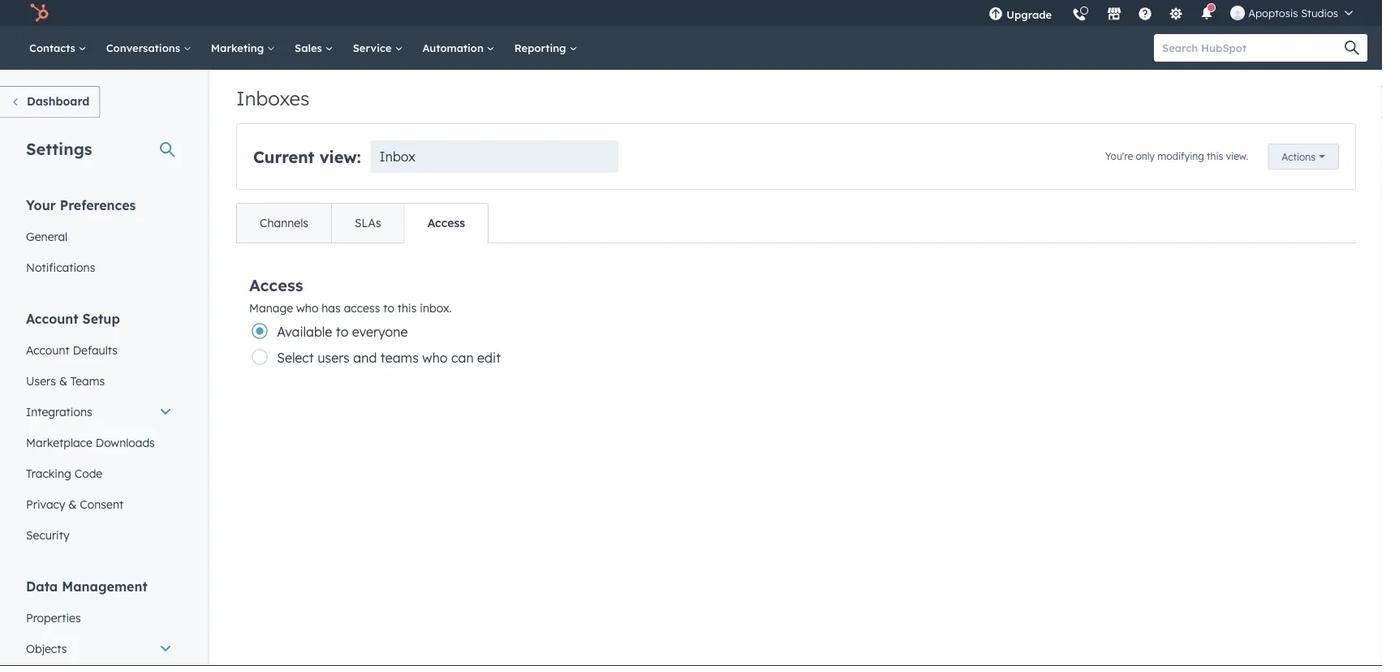 Task type: vqa. For each thing, say whether or not it's contained in the screenshot.
'navigation'
no



Task type: locate. For each thing, give the bounding box(es) containing it.
0 horizontal spatial who
[[296, 301, 319, 315]]

1 horizontal spatial to
[[383, 301, 395, 315]]

1 horizontal spatial this
[[1207, 150, 1224, 162]]

everyone
[[352, 324, 408, 340]]

&
[[59, 374, 67, 388], [68, 497, 77, 512]]

defaults
[[73, 343, 118, 357]]

inbox.
[[420, 301, 452, 315]]

& for users
[[59, 374, 67, 388]]

0 vertical spatial account
[[26, 311, 78, 327]]

1 vertical spatial &
[[68, 497, 77, 512]]

0 vertical spatial to
[[383, 301, 395, 315]]

0 vertical spatial access
[[428, 216, 465, 230]]

who inside access manage who has access to this inbox.
[[296, 301, 319, 315]]

properties
[[26, 611, 81, 625]]

access for access manage who has access to this inbox.
[[249, 275, 303, 295]]

marketing
[[211, 41, 267, 54]]

who
[[296, 301, 319, 315], [422, 350, 448, 366]]

data management element
[[16, 578, 182, 667]]

marketplaces image
[[1108, 7, 1122, 22]]

apoptosis studios
[[1249, 6, 1339, 19]]

this
[[1207, 150, 1224, 162], [398, 301, 417, 315]]

access inside access manage who has access to this inbox.
[[249, 275, 303, 295]]

inbox button
[[371, 140, 619, 173]]

1 vertical spatial this
[[398, 301, 417, 315]]

who left can
[[422, 350, 448, 366]]

help image
[[1138, 7, 1153, 22]]

account defaults
[[26, 343, 118, 357]]

settings
[[26, 138, 92, 159]]

apoptosis studios button
[[1221, 0, 1363, 26]]

general
[[26, 229, 68, 244]]

access
[[428, 216, 465, 230], [249, 275, 303, 295]]

who left has
[[296, 301, 319, 315]]

1 account from the top
[[26, 311, 78, 327]]

notifications button
[[1194, 0, 1221, 26]]

1 horizontal spatial who
[[422, 350, 448, 366]]

tab list
[[236, 203, 489, 244]]

this left view.
[[1207, 150, 1224, 162]]

calling icon image
[[1073, 8, 1087, 23]]

manage
[[249, 301, 293, 315]]

tracking code link
[[16, 458, 182, 489]]

preferences
[[60, 197, 136, 213]]

& for privacy
[[68, 497, 77, 512]]

has
[[322, 301, 341, 315]]

objects button
[[16, 634, 182, 665]]

edit
[[477, 350, 501, 366]]

1 vertical spatial access
[[249, 275, 303, 295]]

your preferences
[[26, 197, 136, 213]]

this left inbox.
[[398, 301, 417, 315]]

select users and teams who can edit
[[277, 350, 501, 366]]

1 horizontal spatial access
[[428, 216, 465, 230]]

hubspot link
[[19, 3, 61, 23]]

privacy & consent link
[[16, 489, 182, 520]]

0 horizontal spatial &
[[59, 374, 67, 388]]

modifying
[[1158, 150, 1205, 162]]

dashboard
[[27, 94, 90, 108]]

consent
[[80, 497, 124, 512]]

0 horizontal spatial this
[[398, 301, 417, 315]]

marketplace
[[26, 436, 92, 450]]

0 horizontal spatial access
[[249, 275, 303, 295]]

automation link
[[413, 26, 505, 70]]

hubspot image
[[29, 3, 49, 23]]

to down has
[[336, 324, 349, 340]]

apoptosis
[[1249, 6, 1299, 19]]

1 vertical spatial account
[[26, 343, 70, 357]]

this inside access manage who has access to this inbox.
[[398, 301, 417, 315]]

1 horizontal spatial &
[[68, 497, 77, 512]]

2 account from the top
[[26, 343, 70, 357]]

account setup element
[[16, 310, 182, 551]]

to up "everyone"
[[383, 301, 395, 315]]

conversations link
[[96, 26, 201, 70]]

marketplace downloads link
[[16, 427, 182, 458]]

users
[[26, 374, 56, 388]]

& right privacy
[[68, 497, 77, 512]]

0 vertical spatial this
[[1207, 150, 1224, 162]]

access for access
[[428, 216, 465, 230]]

account up users
[[26, 343, 70, 357]]

help button
[[1132, 0, 1160, 26]]

tracking code
[[26, 466, 102, 481]]

privacy
[[26, 497, 65, 512]]

account setup
[[26, 311, 120, 327]]

menu
[[979, 0, 1363, 32]]

sales link
[[285, 26, 343, 70]]

security
[[26, 528, 70, 542]]

access inside access link
[[428, 216, 465, 230]]

teams
[[381, 350, 419, 366]]

current
[[253, 147, 315, 167]]

& right users
[[59, 374, 67, 388]]

to
[[383, 301, 395, 315], [336, 324, 349, 340]]

account defaults link
[[16, 335, 182, 366]]

your
[[26, 197, 56, 213]]

tracking
[[26, 466, 71, 481]]

marketplace downloads
[[26, 436, 155, 450]]

available
[[277, 324, 332, 340]]

dashboard link
[[0, 86, 100, 118]]

account up "account defaults"
[[26, 311, 78, 327]]

1 vertical spatial to
[[336, 324, 349, 340]]

0 vertical spatial &
[[59, 374, 67, 388]]

notifications link
[[16, 252, 182, 283]]

sales
[[295, 41, 325, 54]]

access up manage
[[249, 275, 303, 295]]

code
[[74, 466, 102, 481]]

marketing link
[[201, 26, 285, 70]]

account
[[26, 311, 78, 327], [26, 343, 70, 357]]

0 vertical spatial who
[[296, 301, 319, 315]]

access right slas
[[428, 216, 465, 230]]

privacy & consent
[[26, 497, 124, 512]]

Search HubSpot search field
[[1155, 34, 1353, 62]]



Task type: describe. For each thing, give the bounding box(es) containing it.
upgrade image
[[989, 7, 1004, 22]]

access link
[[404, 204, 488, 243]]

channels link
[[237, 204, 331, 243]]

general link
[[16, 221, 182, 252]]

upgrade
[[1007, 8, 1052, 21]]

to inside access manage who has access to this inbox.
[[383, 301, 395, 315]]

access
[[344, 301, 380, 315]]

integrations
[[26, 405, 92, 419]]

search image
[[1345, 41, 1360, 55]]

actions
[[1282, 151, 1316, 163]]

notifications image
[[1200, 7, 1215, 22]]

data management
[[26, 578, 148, 595]]

tab list containing channels
[[236, 203, 489, 244]]

1 vertical spatial who
[[422, 350, 448, 366]]

access manage who has access to this inbox.
[[249, 275, 452, 315]]

your preferences element
[[16, 196, 182, 283]]

current view:
[[253, 147, 361, 167]]

account for account defaults
[[26, 343, 70, 357]]

objects
[[26, 642, 67, 656]]

properties link
[[16, 603, 182, 634]]

0 horizontal spatial to
[[336, 324, 349, 340]]

inbox
[[380, 149, 416, 165]]

setup
[[82, 311, 120, 327]]

management
[[62, 578, 148, 595]]

teams
[[71, 374, 105, 388]]

service
[[353, 41, 395, 54]]

can
[[451, 350, 474, 366]]

account for account setup
[[26, 311, 78, 327]]

available to everyone
[[277, 324, 408, 340]]

contacts
[[29, 41, 79, 54]]

conversations
[[106, 41, 183, 54]]

service link
[[343, 26, 413, 70]]

actions button
[[1268, 144, 1340, 170]]

studios
[[1302, 6, 1339, 19]]

calling icon button
[[1066, 2, 1094, 26]]

contacts link
[[19, 26, 96, 70]]

notifications
[[26, 260, 95, 274]]

slas link
[[331, 204, 404, 243]]

users & teams link
[[16, 366, 182, 397]]

inboxes
[[236, 86, 310, 110]]

and
[[353, 350, 377, 366]]

security link
[[16, 520, 182, 551]]

settings link
[[1160, 0, 1194, 26]]

users
[[318, 350, 350, 366]]

tara schultz image
[[1231, 6, 1246, 20]]

only
[[1136, 150, 1155, 162]]

menu containing apoptosis studios
[[979, 0, 1363, 32]]

search button
[[1337, 34, 1368, 62]]

slas
[[355, 216, 381, 230]]

automation
[[423, 41, 487, 54]]

settings image
[[1169, 7, 1184, 22]]

you're
[[1106, 150, 1134, 162]]

channels
[[260, 216, 309, 230]]

view:
[[320, 147, 361, 167]]

view.
[[1226, 150, 1249, 162]]

select
[[277, 350, 314, 366]]

downloads
[[96, 436, 155, 450]]

data
[[26, 578, 58, 595]]

users & teams
[[26, 374, 105, 388]]

marketplaces button
[[1098, 0, 1132, 26]]

integrations button
[[16, 397, 182, 427]]

reporting link
[[505, 26, 587, 70]]

you're only modifying this view.
[[1106, 150, 1249, 162]]

reporting
[[515, 41, 570, 54]]



